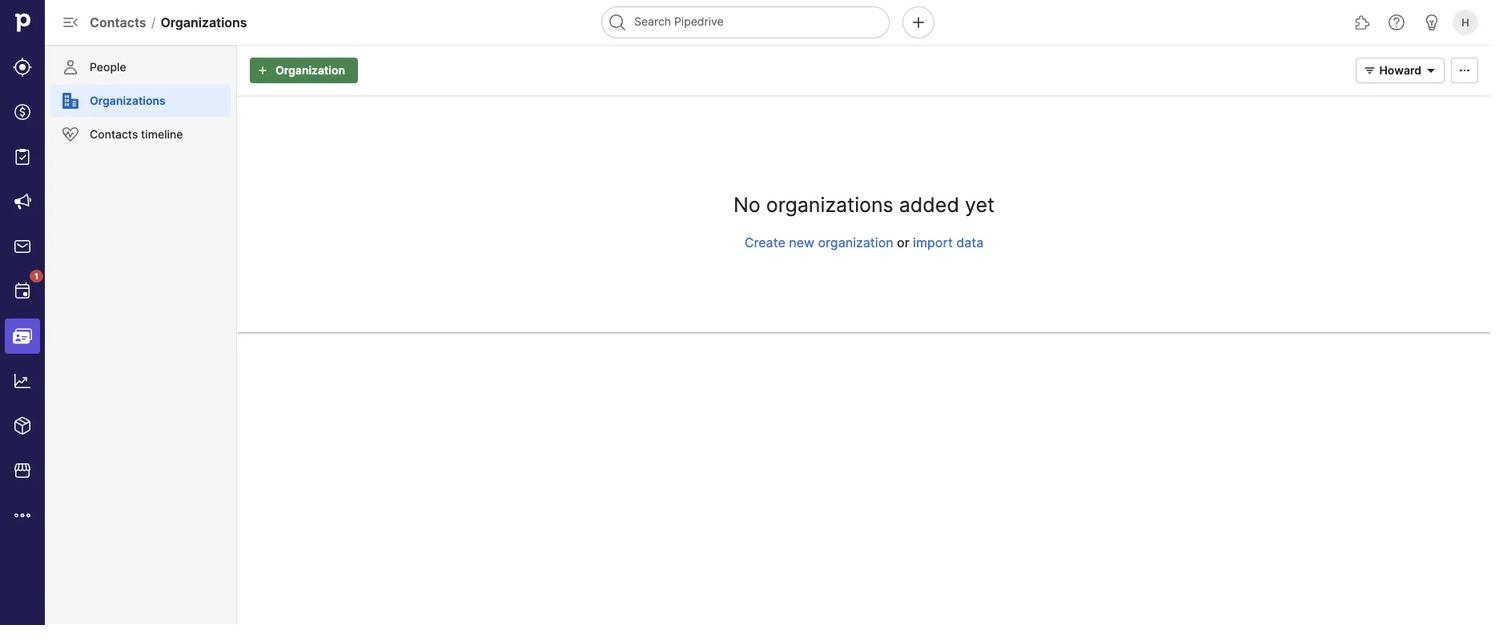 Task type: describe. For each thing, give the bounding box(es) containing it.
1 link
[[5, 270, 43, 309]]

howard
[[1380, 64, 1422, 77]]

deals image
[[13, 103, 32, 122]]

import data link
[[913, 235, 984, 250]]

products image
[[13, 417, 32, 436]]

color undefined image
[[13, 282, 32, 301]]

Search Pipedrive field
[[602, 6, 890, 38]]

no
[[734, 193, 761, 217]]

color undefined image for organizations
[[61, 91, 80, 111]]

organization
[[276, 64, 345, 77]]

contacts for contacts timeline
[[90, 128, 138, 141]]

projects image
[[13, 147, 32, 167]]

leads image
[[13, 58, 32, 77]]

color primary image
[[1455, 64, 1475, 77]]

contacts / organizations
[[90, 14, 247, 30]]

create
[[745, 235, 786, 250]]

color primary image for organization
[[253, 64, 272, 77]]

organization link
[[250, 58, 358, 83]]

contacts for contacts / organizations
[[90, 14, 146, 30]]

import
[[913, 235, 953, 250]]

sales inbox image
[[13, 237, 32, 256]]

3 color primary image from the left
[[1422, 64, 1441, 77]]

menu containing people
[[45, 45, 237, 626]]

organizations inside menu item
[[90, 94, 166, 108]]

added
[[899, 193, 960, 217]]

no organizations added yet
[[734, 193, 995, 217]]

or
[[897, 235, 910, 250]]

contacts timeline link
[[51, 119, 231, 151]]

create new organization link
[[745, 235, 894, 250]]

organizations menu item
[[45, 85, 237, 117]]

color primary image for howard
[[1360, 64, 1380, 77]]

more image
[[13, 506, 32, 525]]



Task type: locate. For each thing, give the bounding box(es) containing it.
color undefined image left the contacts timeline
[[61, 125, 80, 144]]

1 vertical spatial organizations
[[90, 94, 166, 108]]

color undefined image left the people
[[61, 58, 80, 77]]

0 vertical spatial color undefined image
[[61, 58, 80, 77]]

create new organization or import data
[[745, 235, 984, 250]]

campaigns image
[[13, 192, 32, 211]]

contacts timeline
[[90, 128, 183, 141]]

howard button
[[1356, 58, 1445, 83]]

yet
[[965, 193, 995, 217]]

organization
[[818, 235, 894, 250]]

contacts down organizations menu item
[[90, 128, 138, 141]]

timeline
[[141, 128, 183, 141]]

1 contacts from the top
[[90, 14, 146, 30]]

0 vertical spatial contacts
[[90, 14, 146, 30]]

2 horizontal spatial color primary image
[[1422, 64, 1441, 77]]

people
[[90, 60, 126, 74]]

contacts inside menu item
[[90, 128, 138, 141]]

data
[[957, 235, 984, 250]]

1 vertical spatial color undefined image
[[61, 91, 80, 111]]

color undefined image for contacts timeline
[[61, 125, 80, 144]]

menu toggle image
[[61, 13, 80, 32]]

2 vertical spatial color undefined image
[[61, 125, 80, 144]]

color undefined image right deals image
[[61, 91, 80, 111]]

quick help image
[[1387, 13, 1407, 32]]

contacts left /
[[90, 14, 146, 30]]

contacts timeline menu item
[[45, 119, 237, 157]]

organizations
[[161, 14, 247, 30], [90, 94, 166, 108]]

marketplace image
[[13, 461, 32, 481]]

2 color undefined image from the top
[[61, 91, 80, 111]]

insights image
[[13, 372, 32, 391]]

home image
[[10, 10, 34, 34]]

menu
[[45, 45, 237, 626]]

0 horizontal spatial color primary image
[[253, 64, 272, 77]]

color undefined image for people
[[61, 58, 80, 77]]

organizations link
[[51, 85, 231, 117]]

1 color undefined image from the top
[[61, 58, 80, 77]]

color undefined image
[[61, 58, 80, 77], [61, 91, 80, 111], [61, 125, 80, 144]]

h
[[1462, 16, 1470, 28]]

3 color undefined image from the top
[[61, 125, 80, 144]]

color primary image inside organization link
[[253, 64, 272, 77]]

/
[[151, 14, 156, 30]]

2 color primary image from the left
[[1360, 64, 1380, 77]]

1
[[34, 272, 38, 281]]

2 contacts from the top
[[90, 128, 138, 141]]

color undefined image inside "organizations" link
[[61, 91, 80, 111]]

1 color primary image from the left
[[253, 64, 272, 77]]

color primary image
[[253, 64, 272, 77], [1360, 64, 1380, 77], [1422, 64, 1441, 77]]

color undefined image inside people link
[[61, 58, 80, 77]]

h button
[[1450, 6, 1482, 38]]

organizations up the contacts timeline
[[90, 94, 166, 108]]

menu item
[[0, 314, 45, 359]]

people link
[[51, 51, 231, 83]]

new
[[789, 235, 815, 250]]

color undefined image inside the contacts timeline link
[[61, 125, 80, 144]]

sales assistant image
[[1423, 13, 1442, 32]]

contacts
[[90, 14, 146, 30], [90, 128, 138, 141]]

1 menu
[[0, 0, 45, 626]]

1 vertical spatial contacts
[[90, 128, 138, 141]]

1 horizontal spatial color primary image
[[1360, 64, 1380, 77]]

0 vertical spatial organizations
[[161, 14, 247, 30]]

organizations right /
[[161, 14, 247, 30]]

quick add image
[[909, 13, 928, 32]]

organizations
[[766, 193, 894, 217]]

contacts image
[[13, 327, 32, 346]]



Task type: vqa. For each thing, say whether or not it's contained in the screenshot.
bottommost Shared
no



